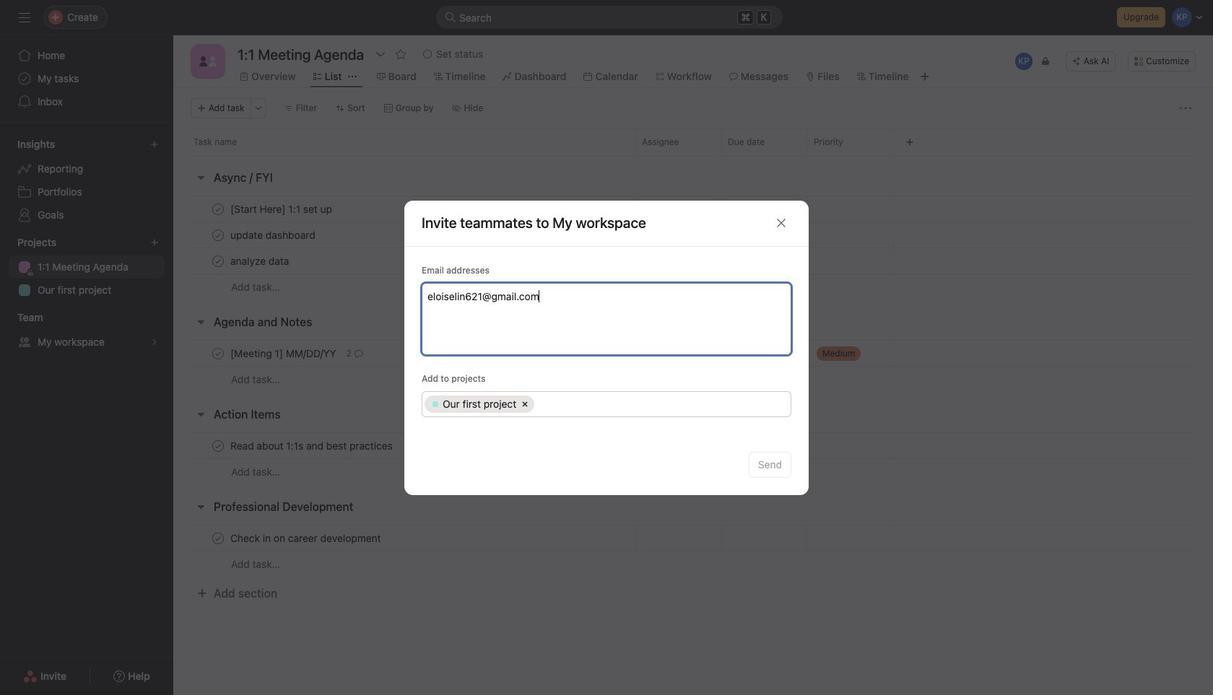 Task type: vqa. For each thing, say whether or not it's contained in the screenshot.
Task name text field for Mark complete option within update dashboard cell
yes



Task type: locate. For each thing, give the bounding box(es) containing it.
4 mark complete image from the top
[[209, 437, 227, 455]]

mark complete image inside update dashboard cell
[[209, 226, 227, 244]]

mark complete image inside read about 1:1s and best practices cell
[[209, 437, 227, 455]]

1 mark complete checkbox from the top
[[209, 252, 227, 270]]

task name text field inside update dashboard cell
[[228, 228, 320, 242]]

Mark complete checkbox
[[209, 200, 227, 218], [209, 226, 227, 244], [209, 437, 227, 455], [209, 530, 227, 547]]

collapse task list for this group image for the header professional development tree grid
[[195, 501, 207, 513]]

collapse task list for this group image
[[195, 172, 207, 183], [195, 316, 207, 328], [195, 409, 207, 420], [195, 501, 207, 513]]

2 mark complete image from the top
[[209, 252, 227, 270]]

task name text field inside [meeting 1] mm/dd/yy cell
[[228, 346, 341, 361]]

0 vertical spatial task name text field
[[228, 346, 341, 361]]

cell
[[722, 248, 808, 274], [425, 395, 535, 413], [537, 395, 787, 413]]

2 task name text field from the top
[[228, 531, 385, 546]]

1 collapse task list for this group image from the top
[[195, 172, 207, 183]]

task name text field inside "check in on career development" cell
[[228, 531, 385, 546]]

task name text field inside read about 1:1s and best practices cell
[[228, 439, 397, 453]]

projects element
[[0, 230, 173, 305]]

header agenda and notes tree grid
[[173, 340, 1213, 393]]

None text field
[[234, 41, 368, 67]]

mark complete checkbox inside '[start here] 1:1 set up' cell
[[209, 200, 227, 218]]

task name text field inside analyze data cell
[[228, 254, 294, 268]]

3 collapse task list for this group image from the top
[[195, 409, 207, 420]]

2 mark complete checkbox from the top
[[209, 226, 227, 244]]

mark complete checkbox inside "check in on career development" cell
[[209, 530, 227, 547]]

1 vertical spatial mark complete checkbox
[[209, 345, 227, 362]]

mark complete image inside [meeting 1] mm/dd/yy cell
[[209, 345, 227, 362]]

2 collapse task list for this group image from the top
[[195, 316, 207, 328]]

Task name text field
[[228, 346, 341, 361], [228, 531, 385, 546]]

3 mark complete checkbox from the top
[[209, 437, 227, 455]]

1 mark complete checkbox from the top
[[209, 200, 227, 218]]

1 task name text field from the top
[[228, 202, 337, 216]]

Task name text field
[[228, 202, 337, 216], [228, 228, 320, 242], [228, 254, 294, 268], [228, 439, 397, 453]]

mark complete checkbox for read about 1:1s and best practices cell
[[209, 437, 227, 455]]

mark complete checkbox inside [meeting 1] mm/dd/yy cell
[[209, 345, 227, 362]]

1 task name text field from the top
[[228, 346, 341, 361]]

analyze data cell
[[173, 248, 636, 274]]

mark complete checkbox for task name text field inside analyze data cell
[[209, 252, 227, 270]]

task name text field inside '[start here] 1:1 set up' cell
[[228, 202, 337, 216]]

4 collapse task list for this group image from the top
[[195, 501, 207, 513]]

1 mark complete image from the top
[[209, 226, 227, 244]]

2 task name text field from the top
[[228, 228, 320, 242]]

mark complete checkbox inside analyze data cell
[[209, 252, 227, 270]]

2 mark complete checkbox from the top
[[209, 345, 227, 362]]

header action items tree grid
[[173, 433, 1213, 485]]

3 mark complete image from the top
[[209, 345, 227, 362]]

add to starred image
[[395, 48, 407, 60]]

mark complete image inside "check in on career development" cell
[[209, 530, 227, 547]]

mark complete checkbox inside update dashboard cell
[[209, 226, 227, 244]]

mark complete checkbox inside read about 1:1s and best practices cell
[[209, 437, 227, 455]]

update dashboard cell
[[173, 222, 636, 248]]

collapse task list for this group image for header async / fyi tree grid
[[195, 172, 207, 183]]

hide sidebar image
[[19, 12, 30, 23]]

header professional development tree grid
[[173, 525, 1213, 578]]

mark complete image inside analyze data cell
[[209, 252, 227, 270]]

row
[[173, 129, 1213, 155], [191, 155, 1196, 156], [173, 196, 1213, 222], [173, 222, 1213, 248], [173, 248, 1213, 274], [173, 274, 1213, 300], [173, 340, 1213, 367], [173, 366, 1213, 393], [423, 392, 791, 416], [173, 433, 1213, 459], [173, 459, 1213, 485], [173, 525, 1213, 552], [173, 551, 1213, 578]]

dialog
[[404, 200, 809, 495]]

mark complete image for task name text box in the [meeting 1] mm/dd/yy cell
[[209, 345, 227, 362]]

Mark complete checkbox
[[209, 252, 227, 270], [209, 345, 227, 362]]

3 task name text field from the top
[[228, 254, 294, 268]]

task name text field for 'header agenda and notes' tree grid
[[228, 346, 341, 361]]

mark complete image
[[209, 226, 227, 244], [209, 252, 227, 270], [209, 345, 227, 362], [209, 437, 227, 455], [209, 530, 227, 547]]

1 vertical spatial task name text field
[[228, 531, 385, 546]]

[start here] 1:1 set up cell
[[173, 196, 636, 222]]

mark complete image for task name text box inside the "check in on career development" cell
[[209, 530, 227, 547]]

4 mark complete checkbox from the top
[[209, 530, 227, 547]]

4 task name text field from the top
[[228, 439, 397, 453]]

mark complete checkbox for "check in on career development" cell
[[209, 530, 227, 547]]

mark complete image
[[209, 200, 227, 218]]

5 mark complete image from the top
[[209, 530, 227, 547]]

global element
[[0, 35, 173, 122]]

collapse task list for this group image for 'header agenda and notes' tree grid
[[195, 316, 207, 328]]

0 vertical spatial mark complete checkbox
[[209, 252, 227, 270]]



Task type: describe. For each thing, give the bounding box(es) containing it.
check in on career development cell
[[173, 525, 636, 552]]

teams element
[[0, 305, 173, 357]]

task name text field for the header professional development tree grid
[[228, 531, 385, 546]]

close this dialog image
[[776, 217, 787, 229]]

people image
[[199, 53, 217, 70]]

prominent image
[[445, 12, 456, 23]]

mark complete image for task name text field in the read about 1:1s and best practices cell
[[209, 437, 227, 455]]

collapse task list for this group image for header action items tree grid
[[195, 409, 207, 420]]

task name text field for mark complete checkbox inside read about 1:1s and best practices cell
[[228, 439, 397, 453]]

task name text field for mark complete checkbox inside '[start here] 1:1 set up' cell
[[228, 202, 337, 216]]

header async / fyi tree grid
[[173, 196, 1213, 300]]

mark complete image for task name text field in update dashboard cell
[[209, 226, 227, 244]]

2 comments image
[[355, 349, 363, 358]]

Enter one or more email addresses text field
[[428, 287, 784, 304]]

read about 1:1s and best practices cell
[[173, 433, 636, 459]]

mark complete checkbox for update dashboard cell
[[209, 226, 227, 244]]

task name text field for mark complete checkbox within update dashboard cell
[[228, 228, 320, 242]]

mark complete checkbox for '[start here] 1:1 set up' cell
[[209, 200, 227, 218]]

insights element
[[0, 131, 173, 230]]

[meeting 1] mm/dd/yy cell
[[173, 340, 636, 367]]

mark complete image for task name text field inside analyze data cell
[[209, 252, 227, 270]]

mark complete checkbox for task name text box in the [meeting 1] mm/dd/yy cell
[[209, 345, 227, 362]]



